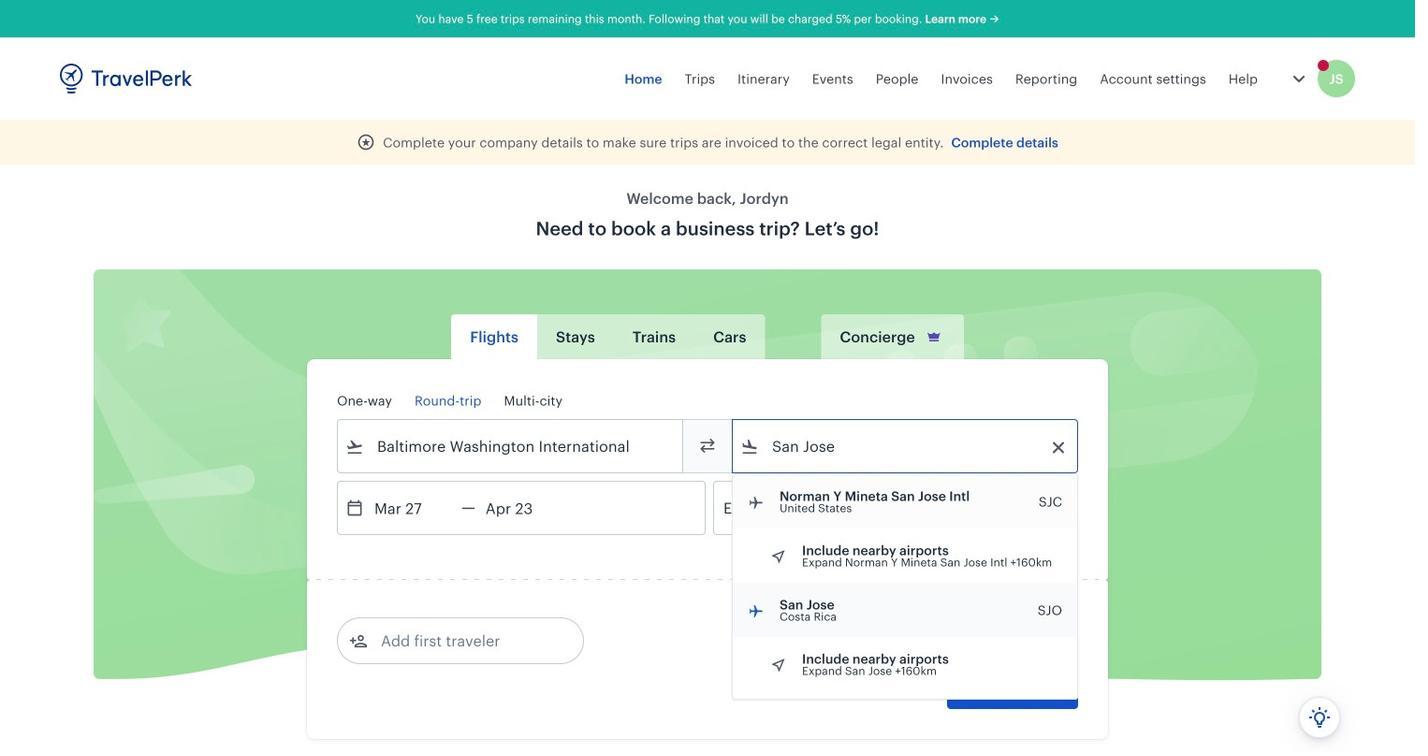 Task type: locate. For each thing, give the bounding box(es) containing it.
Return text field
[[475, 482, 573, 535]]

From search field
[[364, 432, 658, 462]]

Add first traveler search field
[[368, 626, 563, 656]]

Depart text field
[[364, 482, 462, 535]]



Task type: vqa. For each thing, say whether or not it's contained in the screenshot.
From search box
yes



Task type: describe. For each thing, give the bounding box(es) containing it.
To search field
[[759, 432, 1053, 462]]



